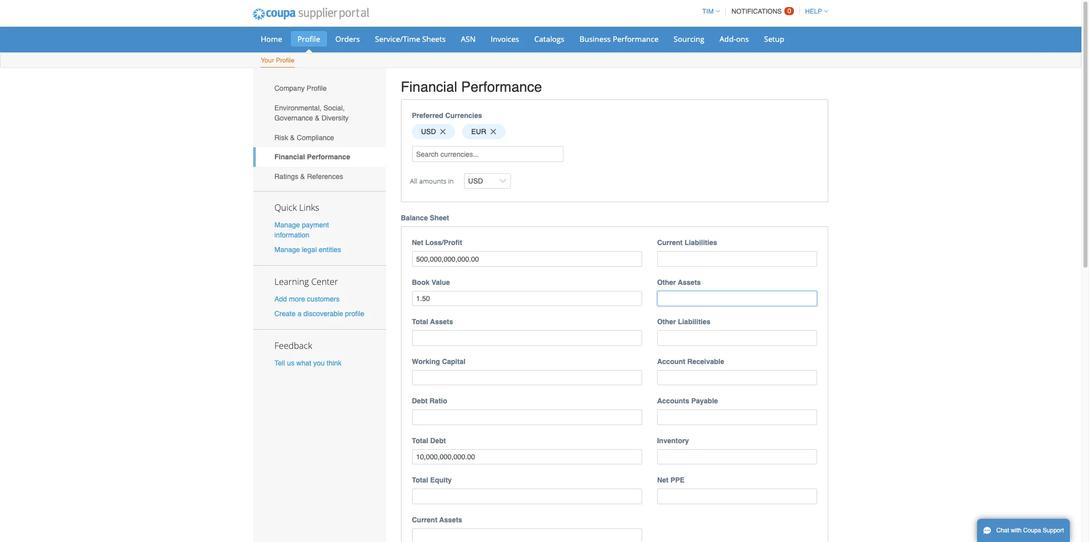 Task type: vqa. For each thing, say whether or not it's contained in the screenshot.
Additional Information image
no



Task type: describe. For each thing, give the bounding box(es) containing it.
in
[[448, 176, 454, 186]]

& inside environmental, social, governance & diversity
[[315, 114, 320, 122]]

legal
[[302, 246, 317, 254]]

balance sheet
[[401, 214, 449, 222]]

loss/profit
[[425, 239, 462, 247]]

links
[[299, 201, 319, 213]]

inventory
[[657, 437, 689, 445]]

net for net ppe
[[657, 476, 669, 484]]

ratings & references link
[[253, 167, 386, 186]]

selected list box
[[408, 121, 821, 142]]

chat
[[996, 527, 1009, 534]]

catalogs link
[[528, 31, 571, 46]]

liabilities for other liabilities
[[678, 318, 711, 326]]

manage payment information
[[274, 221, 329, 239]]

create a discoverable profile
[[274, 310, 364, 318]]

balance
[[401, 214, 428, 222]]

working
[[412, 358, 440, 366]]

profile for company profile
[[307, 84, 327, 92]]

0 vertical spatial financial performance
[[401, 79, 542, 95]]

setup link
[[758, 31, 791, 46]]

business performance
[[580, 34, 659, 44]]

Total Equity text field
[[412, 489, 642, 504]]

Current Liabilities text field
[[657, 251, 817, 267]]

environmental,
[[274, 104, 322, 112]]

Inventory text field
[[657, 449, 817, 465]]

total debt
[[412, 437, 446, 445]]

Search currencies... field
[[412, 146, 563, 162]]

current for current assets
[[412, 516, 437, 524]]

amounts
[[419, 176, 446, 186]]

tell us what you think
[[274, 359, 342, 367]]

social,
[[323, 104, 345, 112]]

company
[[274, 84, 305, 92]]

create a discoverable profile link
[[274, 310, 364, 318]]

1 horizontal spatial performance
[[461, 79, 542, 95]]

other for other liabilities
[[657, 318, 676, 326]]

entities
[[319, 246, 341, 254]]

preferred currencies
[[412, 111, 482, 119]]

asn link
[[454, 31, 482, 46]]

chat with coupa support button
[[977, 519, 1070, 542]]

Net Loss/Profit text field
[[412, 251, 642, 267]]

more
[[289, 295, 305, 303]]

tell
[[274, 359, 285, 367]]

receivable
[[687, 358, 724, 366]]

navigation containing notifications 0
[[698, 2, 828, 21]]

environmental, social, governance & diversity
[[274, 104, 349, 122]]

help
[[805, 8, 822, 15]]

Accounts Payable text field
[[657, 410, 817, 425]]

0 vertical spatial profile
[[297, 34, 320, 44]]

performance for business performance link
[[613, 34, 659, 44]]

sourcing
[[674, 34, 704, 44]]

preferred
[[412, 111, 443, 119]]

profile link
[[291, 31, 327, 46]]

business performance link
[[573, 31, 665, 46]]

your profile
[[261, 56, 294, 64]]

references
[[307, 172, 343, 181]]

Net PPE text field
[[657, 489, 817, 504]]

coupa
[[1023, 527, 1041, 534]]

Debt Ratio text field
[[412, 410, 642, 425]]

invoices link
[[484, 31, 526, 46]]

ppe
[[670, 476, 685, 484]]

assets for current assets
[[439, 516, 462, 524]]

total for total debt
[[412, 437, 428, 445]]

environmental, social, governance & diversity link
[[253, 98, 386, 128]]

service/time
[[375, 34, 420, 44]]

information
[[274, 231, 309, 239]]

quick links
[[274, 201, 319, 213]]

payable
[[691, 397, 718, 405]]

payment
[[302, 221, 329, 229]]

debt ratio
[[412, 397, 447, 405]]

add-ons
[[720, 34, 749, 44]]

Working Capital text field
[[412, 370, 642, 386]]

quick
[[274, 201, 297, 213]]

home link
[[254, 31, 289, 46]]

manage for manage payment information
[[274, 221, 300, 229]]

all amounts in
[[410, 176, 454, 186]]

with
[[1011, 527, 1022, 534]]

asn
[[461, 34, 476, 44]]

ratio
[[430, 397, 447, 405]]

setup
[[764, 34, 784, 44]]

orders link
[[329, 31, 366, 46]]

coupa supplier portal image
[[246, 2, 376, 27]]

other assets
[[657, 278, 701, 286]]



Task type: locate. For each thing, give the bounding box(es) containing it.
debt down ratio
[[430, 437, 446, 445]]

& right ratings
[[300, 172, 305, 181]]

risk & compliance link
[[253, 128, 386, 147]]

1 vertical spatial assets
[[430, 318, 453, 326]]

total assets
[[412, 318, 453, 326]]

Account Receivable text field
[[657, 370, 817, 386]]

1 horizontal spatial net
[[657, 476, 669, 484]]

other up account
[[657, 318, 676, 326]]

notifications 0
[[732, 7, 791, 15]]

performance for financial performance link
[[307, 153, 350, 161]]

chat with coupa support
[[996, 527, 1064, 534]]

manage inside manage payment information
[[274, 221, 300, 229]]

2 total from the top
[[412, 437, 428, 445]]

value
[[431, 278, 450, 286]]

liabilities up current liabilities text box
[[685, 239, 717, 247]]

0 vertical spatial financial
[[401, 79, 457, 95]]

2 manage from the top
[[274, 246, 300, 254]]

learning center
[[274, 275, 338, 288]]

catalogs
[[534, 34, 564, 44]]

invoices
[[491, 34, 519, 44]]

1 vertical spatial total
[[412, 437, 428, 445]]

1 vertical spatial liabilities
[[678, 318, 711, 326]]

performance up currencies
[[461, 79, 542, 95]]

1 vertical spatial financial
[[274, 153, 305, 161]]

0 vertical spatial debt
[[412, 397, 428, 405]]

financial up preferred
[[401, 79, 457, 95]]

account receivable
[[657, 358, 724, 366]]

total
[[412, 318, 428, 326], [412, 437, 428, 445], [412, 476, 428, 484]]

2 vertical spatial total
[[412, 476, 428, 484]]

1 total from the top
[[412, 318, 428, 326]]

1 horizontal spatial financial performance
[[401, 79, 542, 95]]

1 manage from the top
[[274, 221, 300, 229]]

book
[[412, 278, 430, 286]]

1 vertical spatial profile
[[276, 56, 294, 64]]

profile
[[297, 34, 320, 44], [276, 56, 294, 64], [307, 84, 327, 92]]

total for total assets
[[412, 318, 428, 326]]

total down debt ratio
[[412, 437, 428, 445]]

1 vertical spatial other
[[657, 318, 676, 326]]

2 vertical spatial assets
[[439, 516, 462, 524]]

tell us what you think button
[[274, 358, 342, 368]]

2 vertical spatial &
[[300, 172, 305, 181]]

financial performance link
[[253, 147, 386, 167]]

financial performance down compliance
[[274, 153, 350, 161]]

1 vertical spatial &
[[290, 133, 295, 142]]

current for current liabilities
[[657, 239, 683, 247]]

1 vertical spatial performance
[[461, 79, 542, 95]]

assets down current liabilities
[[678, 278, 701, 286]]

2 horizontal spatial &
[[315, 114, 320, 122]]

orders
[[335, 34, 360, 44]]

add-ons link
[[713, 31, 755, 46]]

0 vertical spatial liabilities
[[685, 239, 717, 247]]

performance right business
[[613, 34, 659, 44]]

2 vertical spatial profile
[[307, 84, 327, 92]]

3 total from the top
[[412, 476, 428, 484]]

0 vertical spatial &
[[315, 114, 320, 122]]

other up other liabilities
[[657, 278, 676, 286]]

all
[[410, 176, 417, 186]]

add more customers
[[274, 295, 340, 303]]

debt left ratio
[[412, 397, 428, 405]]

debt
[[412, 397, 428, 405], [430, 437, 446, 445]]

manage up information
[[274, 221, 300, 229]]

eur
[[471, 128, 486, 136]]

0 horizontal spatial &
[[290, 133, 295, 142]]

manage down information
[[274, 246, 300, 254]]

eur option
[[462, 124, 505, 139]]

Book Value text field
[[412, 291, 642, 306]]

net
[[412, 239, 423, 247], [657, 476, 669, 484]]

financial up ratings
[[274, 153, 305, 161]]

ratings & references
[[274, 172, 343, 181]]

your profile link
[[260, 54, 295, 68]]

1 other from the top
[[657, 278, 676, 286]]

working capital
[[412, 358, 466, 366]]

assets
[[678, 278, 701, 286], [430, 318, 453, 326], [439, 516, 462, 524]]

& for compliance
[[290, 133, 295, 142]]

other
[[657, 278, 676, 286], [657, 318, 676, 326]]

sheet
[[430, 214, 449, 222]]

financial
[[401, 79, 457, 95], [274, 153, 305, 161]]

manage payment information link
[[274, 221, 329, 239]]

manage legal entities link
[[274, 246, 341, 254]]

add-
[[720, 34, 736, 44]]

Total Debt text field
[[412, 449, 642, 465]]

you
[[313, 359, 325, 367]]

navigation
[[698, 2, 828, 21]]

think
[[327, 359, 342, 367]]

center
[[311, 275, 338, 288]]

your
[[261, 56, 274, 64]]

help link
[[801, 8, 828, 15]]

Other Assets text field
[[657, 291, 817, 306]]

current liabilities
[[657, 239, 717, 247]]

us
[[287, 359, 294, 367]]

discoverable
[[303, 310, 343, 318]]

current up other assets
[[657, 239, 683, 247]]

1 vertical spatial manage
[[274, 246, 300, 254]]

governance
[[274, 114, 313, 122]]

company profile
[[274, 84, 327, 92]]

0 vertical spatial net
[[412, 239, 423, 247]]

a
[[298, 310, 302, 318]]

Current Assets text field
[[412, 529, 642, 542]]

manage for manage legal entities
[[274, 246, 300, 254]]

0 horizontal spatial net
[[412, 239, 423, 247]]

& right risk
[[290, 133, 295, 142]]

risk & compliance
[[274, 133, 334, 142]]

notifications
[[732, 8, 782, 15]]

profile
[[345, 310, 364, 318]]

0 horizontal spatial financial performance
[[274, 153, 350, 161]]

Total Assets text field
[[412, 331, 642, 346]]

assets for total assets
[[430, 318, 453, 326]]

0 horizontal spatial performance
[[307, 153, 350, 161]]

create
[[274, 310, 296, 318]]

tim
[[702, 8, 714, 15]]

1 horizontal spatial financial
[[401, 79, 457, 95]]

performance up 'references' on the left top of page
[[307, 153, 350, 161]]

other liabilities
[[657, 318, 711, 326]]

0 vertical spatial total
[[412, 318, 428, 326]]

0 horizontal spatial current
[[412, 516, 437, 524]]

1 horizontal spatial debt
[[430, 437, 446, 445]]

compliance
[[297, 133, 334, 142]]

1 vertical spatial current
[[412, 516, 437, 524]]

currencies
[[445, 111, 482, 119]]

assets down 'equity'
[[439, 516, 462, 524]]

net down balance
[[412, 239, 423, 247]]

home
[[261, 34, 282, 44]]

support
[[1043, 527, 1064, 534]]

0 horizontal spatial financial
[[274, 153, 305, 161]]

ratings
[[274, 172, 298, 181]]

service/time sheets
[[375, 34, 446, 44]]

liabilities for current liabilities
[[685, 239, 717, 247]]

2 other from the top
[[657, 318, 676, 326]]

0 horizontal spatial debt
[[412, 397, 428, 405]]

0 vertical spatial assets
[[678, 278, 701, 286]]

performance
[[613, 34, 659, 44], [461, 79, 542, 95], [307, 153, 350, 161]]

financial performance
[[401, 79, 542, 95], [274, 153, 350, 161]]

net for net loss/profit
[[412, 239, 423, 247]]

account
[[657, 358, 685, 366]]

book value
[[412, 278, 450, 286]]

current down total equity
[[412, 516, 437, 524]]

feedback
[[274, 340, 312, 352]]

customers
[[307, 295, 340, 303]]

1 horizontal spatial &
[[300, 172, 305, 181]]

manage legal entities
[[274, 246, 341, 254]]

total equity
[[412, 476, 452, 484]]

assets down value
[[430, 318, 453, 326]]

what
[[296, 359, 311, 367]]

& for references
[[300, 172, 305, 181]]

add
[[274, 295, 287, 303]]

1 vertical spatial financial performance
[[274, 153, 350, 161]]

0 vertical spatial manage
[[274, 221, 300, 229]]

profile right your
[[276, 56, 294, 64]]

2 horizontal spatial performance
[[613, 34, 659, 44]]

1 horizontal spatial current
[[657, 239, 683, 247]]

net loss/profit
[[412, 239, 462, 247]]

0
[[788, 7, 791, 15]]

0 vertical spatial performance
[[613, 34, 659, 44]]

total down book
[[412, 318, 428, 326]]

& left diversity
[[315, 114, 320, 122]]

usd option
[[412, 124, 455, 139]]

sourcing link
[[667, 31, 711, 46]]

accounts
[[657, 397, 689, 405]]

total left 'equity'
[[412, 476, 428, 484]]

add more customers link
[[274, 295, 340, 303]]

Other Liabilities text field
[[657, 331, 817, 346]]

assets for other assets
[[678, 278, 701, 286]]

diversity
[[322, 114, 349, 122]]

sheets
[[422, 34, 446, 44]]

1 vertical spatial debt
[[430, 437, 446, 445]]

2 vertical spatial performance
[[307, 153, 350, 161]]

learning
[[274, 275, 309, 288]]

liabilities up the account receivable
[[678, 318, 711, 326]]

0 vertical spatial current
[[657, 239, 683, 247]]

business
[[580, 34, 611, 44]]

0 vertical spatial other
[[657, 278, 676, 286]]

financial performance up currencies
[[401, 79, 542, 95]]

total for total equity
[[412, 476, 428, 484]]

profile down coupa supplier portal 'image'
[[297, 34, 320, 44]]

profile for your profile
[[276, 56, 294, 64]]

other for other assets
[[657, 278, 676, 286]]

current assets
[[412, 516, 462, 524]]

1 vertical spatial net
[[657, 476, 669, 484]]

net left ppe
[[657, 476, 669, 484]]

accounts payable
[[657, 397, 718, 405]]

service/time sheets link
[[369, 31, 452, 46]]

profile up environmental, social, governance & diversity link in the left of the page
[[307, 84, 327, 92]]

usd
[[421, 128, 436, 136]]



